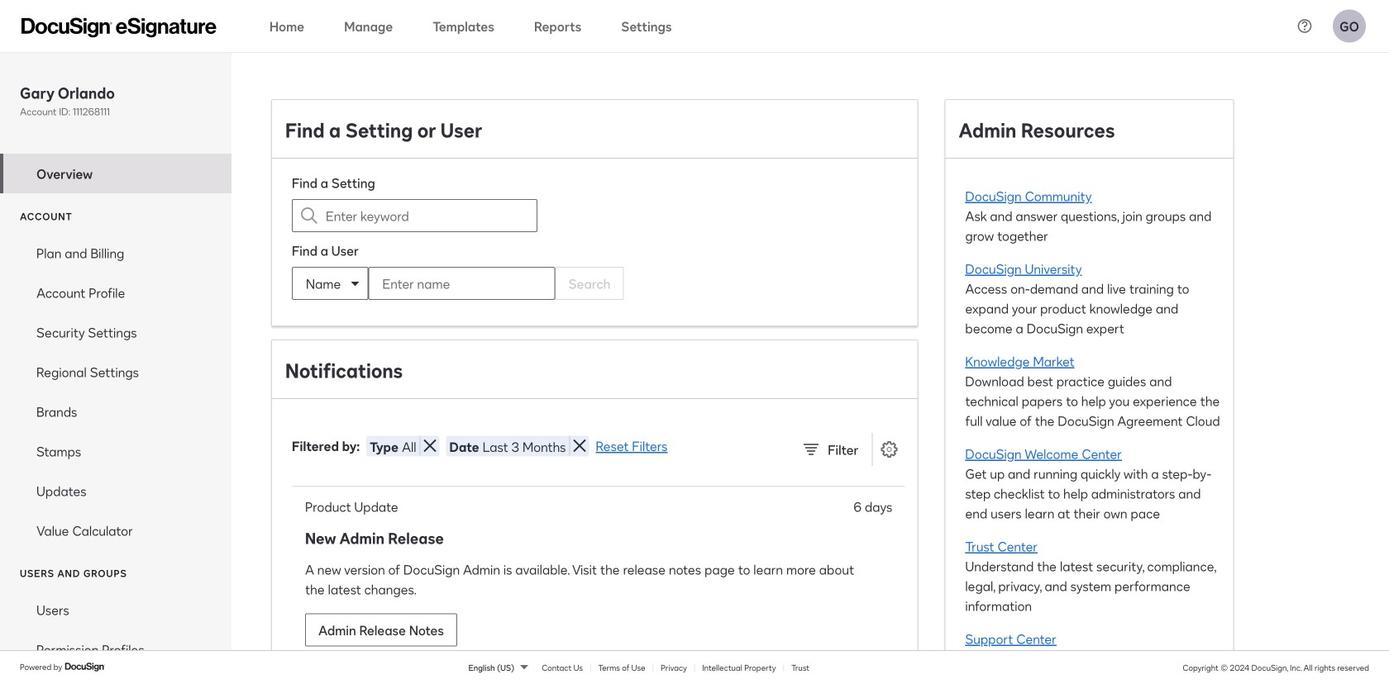 Task type: describe. For each thing, give the bounding box(es) containing it.
users and groups element
[[0, 591, 232, 685]]

Enter name text field
[[369, 268, 521, 299]]

docusign admin image
[[22, 18, 217, 38]]

account element
[[0, 233, 232, 551]]



Task type: vqa. For each thing, say whether or not it's contained in the screenshot.
Users and Groups element
yes



Task type: locate. For each thing, give the bounding box(es) containing it.
Enter keyword text field
[[326, 200, 504, 232]]

docusign image
[[65, 661, 106, 674]]



